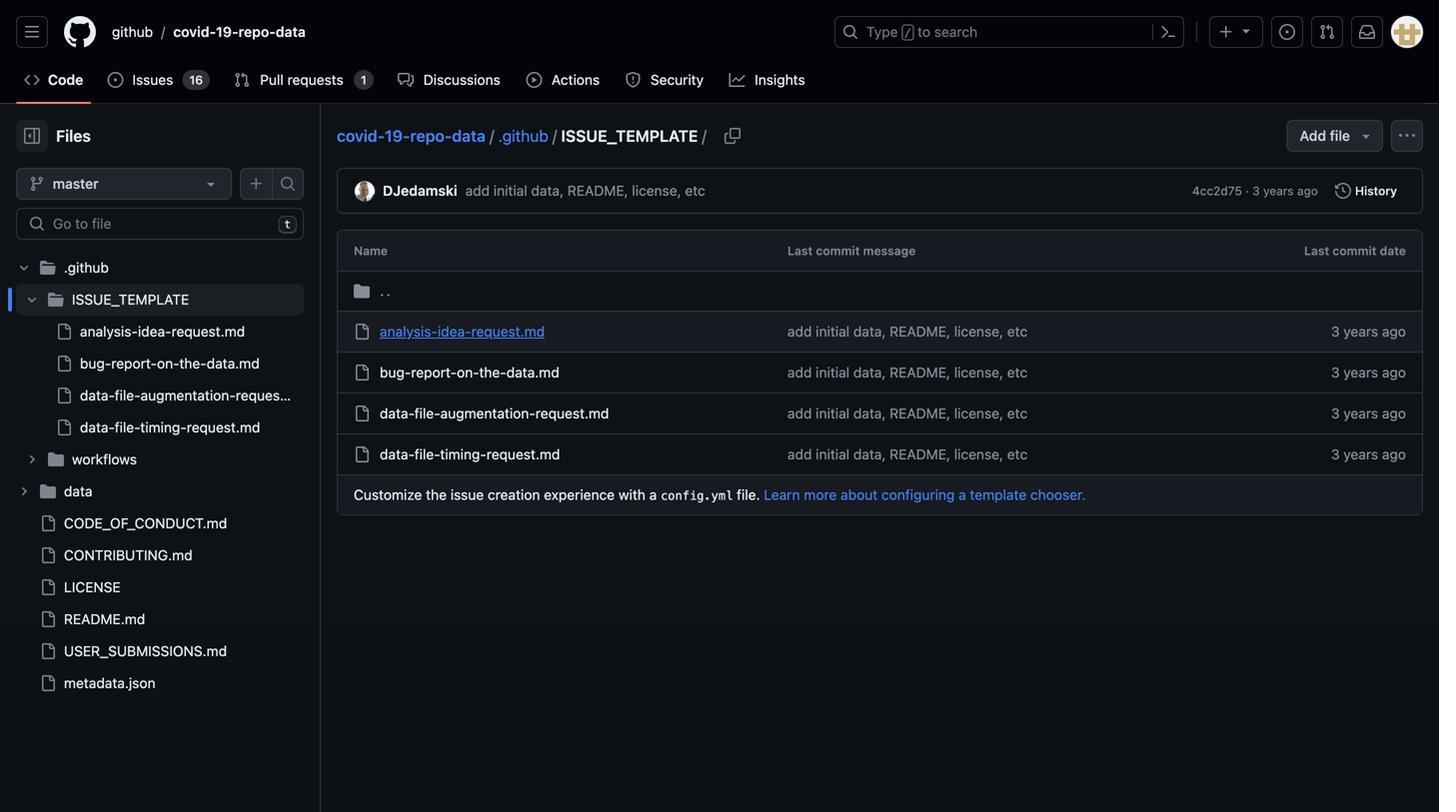Task type: vqa. For each thing, say whether or not it's contained in the screenshot.
can to the middle
no



Task type: describe. For each thing, give the bounding box(es) containing it.
add for bug-report-on-the-data.md
[[788, 364, 812, 381]]

1 horizontal spatial timing-
[[440, 446, 487, 463]]

file.
[[737, 487, 760, 503]]

covid-19-repo-data / .github / issue_template /
[[337, 126, 707, 145]]

triangle down image
[[1238, 22, 1254, 38]]

add initial data, readme, license, etc link for data-file-augmentation-request.md
[[788, 405, 1028, 422]]

etc for timing-
[[1007, 446, 1028, 463]]

insights
[[755, 71, 805, 88]]

user_submissions.md
[[64, 643, 227, 660]]

add initial data, readme, license, etc for analysis-idea-request.md
[[788, 323, 1028, 340]]

security
[[651, 71, 704, 88]]

1 horizontal spatial on-
[[457, 364, 479, 381]]

1
[[361, 73, 367, 87]]

name
[[354, 244, 388, 258]]

license, for djedamski
[[632, 182, 681, 199]]

t
[[284, 219, 291, 231]]

1 horizontal spatial bug-report-on-the-data.md
[[380, 364, 560, 381]]

files
[[56, 126, 91, 145]]

pull
[[260, 71, 284, 88]]

play image
[[526, 72, 542, 88]]

discussions
[[424, 71, 501, 88]]

license, for data-file-timing-request.md
[[954, 446, 1004, 463]]

creation
[[488, 487, 540, 503]]

history link
[[1326, 177, 1406, 205]]

bug-report-on-the-data.md inside group
[[80, 355, 260, 372]]

.github tree item
[[16, 252, 309, 476]]

last commit date
[[1304, 244, 1406, 258]]

initial for djedamski
[[494, 182, 527, 199]]

code image
[[24, 72, 40, 88]]

data, for djedamski
[[531, 182, 564, 199]]

add initial data, readme, license, etc for djedamski
[[465, 182, 706, 199]]

github link
[[104, 16, 161, 48]]

data, for data-file-timing-request.md
[[854, 446, 886, 463]]

file image for contributing.md
[[40, 548, 56, 564]]

initial for analysis-idea-request.md
[[816, 323, 850, 340]]

graph image
[[729, 72, 745, 88]]

more options image
[[1399, 128, 1415, 144]]

the- inside group
[[179, 355, 207, 372]]

readme, for bug-report-on-the-data.md
[[890, 364, 951, 381]]

Go to file text field
[[53, 209, 270, 239]]

data-file-timing-request.md link
[[380, 446, 560, 463]]

initial for data-file-timing-request.md
[[816, 446, 850, 463]]

4cc2d75 · 3 years ago
[[1193, 184, 1318, 198]]

shield image
[[625, 72, 641, 88]]

file image for readme.md
[[40, 612, 56, 628]]

about
[[841, 487, 878, 503]]

discussions link
[[390, 65, 510, 95]]

2 analysis- from the left
[[380, 323, 438, 340]]

license, for data-file-augmentation-request.md
[[954, 405, 1004, 422]]

type / to search
[[867, 23, 978, 40]]

years for data-file-timing-request.md
[[1344, 446, 1379, 463]]

type
[[867, 23, 898, 40]]

metadata.json
[[64, 675, 155, 692]]

configuring
[[882, 487, 955, 503]]

history image
[[1335, 183, 1351, 199]]

github / covid-19-repo-data
[[112, 23, 306, 40]]

/ inside type / to search
[[904, 26, 912, 40]]

add initial data, readme, license, etc link for bug-report-on-the-data.md
[[788, 364, 1028, 381]]

djedamski
[[383, 182, 457, 199]]

3 years ago for analysis-idea-request.md
[[1331, 323, 1406, 340]]

1 vertical spatial covid-19-repo-data link
[[337, 126, 486, 145]]

more
[[804, 487, 837, 503]]

the
[[426, 487, 447, 503]]

license, for analysis-idea-request.md
[[954, 323, 1004, 340]]

data, for data-file-augmentation-request.md
[[854, 405, 886, 422]]

.. link
[[354, 281, 1406, 302]]

19- inside github / covid-19-repo-data
[[216, 23, 239, 40]]

add initial data, readme, license, etc for bug-report-on-the-data.md
[[788, 364, 1028, 381]]

pull requests
[[260, 71, 344, 88]]

requests
[[287, 71, 344, 88]]

readme, for data-file-augmentation-request.md
[[890, 405, 951, 422]]

/ inside github / covid-19-repo-data
[[161, 23, 165, 40]]

add file
[[1300, 127, 1350, 144]]

analysis-idea-request.md link
[[380, 323, 545, 340]]

data, for bug-report-on-the-data.md
[[854, 364, 886, 381]]

3 years ago for bug-report-on-the-data.md
[[1331, 364, 1406, 381]]

file image for license
[[40, 580, 56, 596]]

0 vertical spatial covid-19-repo-data link
[[165, 16, 314, 48]]

1 vertical spatial repo-
[[410, 126, 452, 145]]

issues
[[132, 71, 173, 88]]

issue
[[451, 487, 484, 503]]

file image for analysis-idea-request.md
[[56, 324, 72, 340]]

readme, for analysis-idea-request.md
[[890, 323, 951, 340]]

bug- inside group
[[80, 355, 111, 372]]

on- inside group
[[157, 355, 179, 372]]

actions
[[552, 71, 600, 88]]

search
[[934, 23, 978, 40]]

file image for code_of_conduct.md
[[40, 516, 56, 532]]

1 horizontal spatial issue_template
[[561, 126, 698, 145]]

git pull request image
[[234, 72, 250, 88]]

ago for data-file-augmentation-request.md
[[1382, 405, 1406, 422]]

git branch image
[[29, 176, 45, 192]]

etc for on-
[[1007, 364, 1028, 381]]

data-file-augmentation-request.md inside group
[[80, 387, 309, 404]]

issue_template inside tree item
[[72, 291, 189, 308]]

data-file-augmentation-request.md link
[[380, 405, 609, 422]]

last for last commit date
[[1304, 244, 1330, 258]]

4cc2d75
[[1193, 184, 1242, 198]]

add for data-file-timing-request.md
[[788, 446, 812, 463]]

side panel image
[[24, 128, 40, 144]]

add initial data, readme, license, etc link for analysis-idea-request.md
[[788, 323, 1028, 340]]

security link
[[617, 65, 713, 95]]

code
[[48, 71, 83, 88]]

add initial data, readme, license, etc link for djedamski
[[465, 182, 706, 199]]

file image for user_submissions.md
[[40, 644, 56, 660]]

search this repository image
[[280, 176, 296, 192]]

timing- inside the issue_template tree item
[[140, 419, 187, 436]]

add for analysis-idea-request.md
[[788, 323, 812, 340]]

add for data-file-augmentation-request.md
[[788, 405, 812, 422]]

github
[[112, 23, 153, 40]]

.github inside .github tree item
[[64, 259, 109, 276]]

contributing.md
[[64, 547, 193, 564]]

chevron down image
[[18, 262, 30, 274]]

repo- inside github / covid-19-repo-data
[[239, 23, 276, 40]]

issue_template tree item
[[16, 284, 309, 444]]

files tree
[[16, 252, 309, 700]]

add
[[1300, 127, 1326, 144]]

3 for data-file-timing-request.md
[[1331, 446, 1340, 463]]

chooser.
[[1031, 487, 1086, 503]]

command palette image
[[1160, 24, 1176, 40]]

ago for data-file-timing-request.md
[[1382, 446, 1406, 463]]

search image
[[29, 216, 45, 232]]

djedamski image
[[355, 182, 375, 202]]

file image for data-file-timing-request.md
[[56, 420, 72, 436]]

customize the issue creation experience with a config.yml file. learn more about configuring a template chooser.
[[354, 487, 1086, 503]]

insights link
[[721, 65, 815, 95]]

data.md inside the issue_template tree item
[[207, 355, 260, 372]]

master
[[53, 175, 99, 192]]

years for data-file-augmentation-request.md
[[1344, 405, 1379, 422]]

experience
[[544, 487, 615, 503]]

.github link
[[498, 126, 549, 145]]

1 horizontal spatial report-
[[411, 364, 457, 381]]

data inside github / covid-19-repo-data
[[276, 23, 306, 40]]

data-file-timing-request.md inside group
[[80, 419, 260, 436]]



Task type: locate. For each thing, give the bounding box(es) containing it.
0 horizontal spatial issue opened image
[[107, 72, 123, 88]]

learn
[[764, 487, 800, 503]]

0 horizontal spatial data-file-augmentation-request.md
[[80, 387, 309, 404]]

file image for data-file-augmentation-request.md
[[56, 388, 72, 404]]

0 horizontal spatial data.md
[[207, 355, 260, 372]]

0 horizontal spatial issue_template
[[72, 291, 189, 308]]

19- down comment discussion image
[[385, 126, 410, 145]]

license, for bug-report-on-the-data.md
[[954, 364, 1004, 381]]

4cc2d75 link
[[1193, 182, 1242, 200]]

file image for bug-report-on-the-data.md
[[56, 356, 72, 372]]

/ left to
[[904, 26, 912, 40]]

to
[[918, 23, 931, 40]]

issue_template down shield icon
[[561, 126, 698, 145]]

0 vertical spatial 19-
[[216, 23, 239, 40]]

chevron right image
[[26, 454, 38, 466], [18, 486, 30, 498]]

.github down play icon
[[498, 126, 549, 145]]

1 horizontal spatial the-
[[479, 364, 507, 381]]

1 vertical spatial file directory fill image
[[40, 484, 56, 500]]

timing- up code_of_conduct.md
[[140, 419, 187, 436]]

0 vertical spatial covid-
[[173, 23, 216, 40]]

1 horizontal spatial repo-
[[410, 126, 452, 145]]

file image down file directory open fill icon
[[56, 324, 72, 340]]

license,
[[632, 182, 681, 199], [954, 323, 1004, 340], [954, 364, 1004, 381], [954, 405, 1004, 422], [954, 446, 1004, 463]]

idea-
[[138, 323, 171, 340], [438, 323, 471, 340]]

years for bug-report-on-the-data.md
[[1344, 364, 1379, 381]]

file directory fill image for data
[[40, 484, 56, 500]]

0 vertical spatial file directory fill image
[[48, 452, 64, 468]]

last
[[788, 244, 813, 258], [1304, 244, 1330, 258]]

0 horizontal spatial analysis-idea-request.md
[[80, 323, 245, 340]]

1 horizontal spatial analysis-idea-request.md
[[380, 323, 545, 340]]

last commit message
[[788, 244, 916, 258]]

2 group from the top
[[16, 316, 309, 444]]

1 horizontal spatial data-file-augmentation-request.md
[[380, 405, 609, 422]]

git pull request image
[[1319, 24, 1335, 40]]

ago for analysis-idea-request.md
[[1382, 323, 1406, 340]]

readme,
[[568, 182, 628, 199], [890, 323, 951, 340], [890, 364, 951, 381], [890, 405, 951, 422], [890, 446, 951, 463]]

code link
[[16, 65, 91, 95]]

initial
[[494, 182, 527, 199], [816, 323, 850, 340], [816, 364, 850, 381], [816, 405, 850, 422], [816, 446, 850, 463]]

1 horizontal spatial last
[[1304, 244, 1330, 258]]

master button
[[16, 168, 232, 200]]

repo- up "pull"
[[239, 23, 276, 40]]

0 horizontal spatial bug-
[[80, 355, 111, 372]]

issue opened image for git pull request image at left
[[107, 72, 123, 88]]

/ right .github link
[[553, 126, 557, 145]]

covid-19-repo-data link
[[165, 16, 314, 48], [337, 126, 486, 145]]

1 vertical spatial timing-
[[440, 446, 487, 463]]

analysis-idea-request.md
[[80, 323, 245, 340], [380, 323, 545, 340]]

covid- up the 16
[[173, 23, 216, 40]]

covid- inside github / covid-19-repo-data
[[173, 23, 216, 40]]

0 horizontal spatial idea-
[[138, 323, 171, 340]]

homepage image
[[64, 16, 96, 48]]

0 vertical spatial data-file-augmentation-request.md
[[80, 387, 309, 404]]

0 horizontal spatial analysis-
[[80, 323, 138, 340]]

commit left message on the right of page
[[816, 244, 860, 258]]

1 horizontal spatial idea-
[[438, 323, 471, 340]]

1 horizontal spatial covid-19-repo-data link
[[337, 126, 486, 145]]

1 vertical spatial data-file-timing-request.md
[[380, 446, 560, 463]]

etc for augmentation-
[[1007, 405, 1028, 422]]

1 horizontal spatial issue opened image
[[1279, 24, 1295, 40]]

1 horizontal spatial augmentation-
[[440, 405, 536, 422]]

group
[[16, 284, 309, 476], [16, 316, 309, 444]]

issue opened image
[[1279, 24, 1295, 40], [107, 72, 123, 88]]

1 vertical spatial issue_template
[[72, 291, 189, 308]]

learn more about configuring a template chooser. link
[[764, 487, 1086, 503]]

add file tooltip
[[240, 168, 272, 200]]

data-
[[80, 387, 115, 404], [380, 405, 415, 422], [80, 419, 115, 436], [380, 446, 415, 463]]

0 horizontal spatial covid-
[[173, 23, 216, 40]]

initial for bug-report-on-the-data.md
[[816, 364, 850, 381]]

data-file-augmentation-request.md
[[80, 387, 309, 404], [380, 405, 609, 422]]

request.md
[[171, 323, 245, 340], [471, 323, 545, 340], [236, 387, 309, 404], [536, 405, 609, 422], [187, 419, 260, 436], [487, 446, 560, 463]]

file image up workflows
[[56, 420, 72, 436]]

years for analysis-idea-request.md
[[1344, 323, 1379, 340]]

analysis-idea-request.md inside group
[[80, 323, 245, 340]]

bug-report-on-the-data.md link
[[380, 364, 560, 381]]

covid-19-repo-data link up git pull request image at left
[[165, 16, 314, 48]]

commit left date
[[1333, 244, 1377, 258]]

3
[[1253, 184, 1260, 198], [1331, 323, 1340, 340], [1331, 364, 1340, 381], [1331, 405, 1340, 422], [1331, 446, 1340, 463]]

commit for message
[[816, 244, 860, 258]]

1 vertical spatial chevron right image
[[18, 486, 30, 498]]

file directory open fill image
[[48, 292, 64, 308]]

last left date
[[1304, 244, 1330, 258]]

3 years ago for data-file-augmentation-request.md
[[1331, 405, 1406, 422]]

sc 9kayk9 0 image
[[354, 283, 370, 299]]

augmentation- inside group
[[141, 387, 236, 404]]

add for djedamski
[[465, 182, 490, 199]]

issue opened image left git pull request icon
[[1279, 24, 1295, 40]]

ago for bug-report-on-the-data.md
[[1382, 364, 1406, 381]]

/
[[161, 23, 165, 40], [904, 26, 912, 40], [490, 126, 494, 145], [553, 126, 557, 145], [702, 126, 707, 145]]

1 horizontal spatial 19-
[[385, 126, 410, 145]]

file image for metadata.json
[[40, 676, 56, 692]]

add file image
[[248, 176, 264, 192]]

timing- up issue on the left of page
[[440, 446, 487, 463]]

bug- down the analysis-idea-request.md link
[[380, 364, 411, 381]]

report- inside the issue_template tree item
[[111, 355, 157, 372]]

0 horizontal spatial the-
[[179, 355, 207, 372]]

last for last commit message
[[788, 244, 813, 258]]

repo- up djedamski link
[[410, 126, 452, 145]]

0 horizontal spatial a
[[649, 487, 657, 503]]

file directory open fill image
[[40, 260, 56, 276]]

0 vertical spatial issue opened image
[[1279, 24, 1295, 40]]

initial for data-file-augmentation-request.md
[[816, 405, 850, 422]]

chevron right image for workflows
[[26, 454, 38, 466]]

comment discussion image
[[398, 72, 414, 88]]

data inside the files tree
[[64, 483, 92, 500]]

0 horizontal spatial repo-
[[239, 23, 276, 40]]

0 horizontal spatial commit
[[816, 244, 860, 258]]

1 last from the left
[[788, 244, 813, 258]]

issue opened image left 'issues'
[[107, 72, 123, 88]]

4 3 years ago from the top
[[1331, 446, 1406, 463]]

a left the template
[[959, 487, 966, 503]]

1 vertical spatial 19-
[[385, 126, 410, 145]]

file image
[[56, 324, 72, 340], [56, 388, 72, 404], [40, 516, 56, 532], [40, 548, 56, 564], [40, 676, 56, 692]]

workflows
[[72, 451, 137, 468]]

commit for date
[[1333, 244, 1377, 258]]

idea- inside group
[[138, 323, 171, 340]]

file image down file directory open fill icon
[[56, 356, 72, 372]]

file image left metadata.json
[[40, 676, 56, 692]]

add file button
[[1287, 120, 1383, 152]]

covid-19-repo-data link up djedamski
[[337, 126, 486, 145]]

0 horizontal spatial on-
[[157, 355, 179, 372]]

0 vertical spatial repo-
[[239, 23, 276, 40]]

issue opened image for git pull request icon
[[1279, 24, 1295, 40]]

·
[[1246, 184, 1249, 198]]

2 a from the left
[[959, 487, 966, 503]]

template
[[970, 487, 1027, 503]]

list containing github / covid-19-repo-data
[[104, 16, 823, 48]]

1 vertical spatial issue opened image
[[107, 72, 123, 88]]

covid-
[[173, 23, 216, 40], [337, 126, 385, 145]]

1 idea- from the left
[[138, 323, 171, 340]]

file
[[1330, 127, 1350, 144]]

file image left readme.md
[[40, 612, 56, 628]]

file image up workflows
[[56, 388, 72, 404]]

triangle down image
[[1358, 128, 1374, 144]]

date
[[1380, 244, 1406, 258]]

file image left user_submissions.md
[[40, 644, 56, 660]]

plus image
[[1218, 24, 1234, 40]]

customize
[[354, 487, 422, 503]]

report-
[[111, 355, 157, 372], [411, 364, 457, 381]]

on-
[[157, 355, 179, 372], [457, 364, 479, 381]]

1 vertical spatial data-file-augmentation-request.md
[[380, 405, 609, 422]]

group for data
[[16, 284, 309, 476]]

notifications image
[[1359, 24, 1375, 40]]

19-
[[216, 23, 239, 40], [385, 126, 410, 145]]

data, for analysis-idea-request.md
[[854, 323, 886, 340]]

/ left "copy path" image
[[702, 126, 707, 145]]

1 horizontal spatial data-file-timing-request.md
[[380, 446, 560, 463]]

3 years ago for data-file-timing-request.md
[[1331, 446, 1406, 463]]

readme, for djedamski
[[568, 182, 628, 199]]

data-file-timing-request.md
[[80, 419, 260, 436], [380, 446, 560, 463]]

1 analysis-idea-request.md from the left
[[80, 323, 245, 340]]

0 vertical spatial timing-
[[140, 419, 187, 436]]

data,
[[531, 182, 564, 199], [854, 323, 886, 340], [854, 364, 886, 381], [854, 405, 886, 422], [854, 446, 886, 463]]

..
[[380, 283, 393, 299]]

data down workflows
[[64, 483, 92, 500]]

3 for bug-report-on-the-data.md
[[1331, 364, 1340, 381]]

0 horizontal spatial last
[[788, 244, 813, 258]]

1 group from the top
[[16, 284, 309, 476]]

augmentation-
[[141, 387, 236, 404], [440, 405, 536, 422]]

0 vertical spatial chevron right image
[[26, 454, 38, 466]]

commit
[[816, 244, 860, 258], [1333, 244, 1377, 258]]

1 horizontal spatial data.md
[[506, 364, 560, 381]]

1 horizontal spatial .github
[[498, 126, 549, 145]]

1 vertical spatial covid-
[[337, 126, 385, 145]]

covid- up djedamski image
[[337, 126, 385, 145]]

add
[[465, 182, 490, 199], [788, 323, 812, 340], [788, 364, 812, 381], [788, 405, 812, 422], [788, 446, 812, 463]]

1 horizontal spatial a
[[959, 487, 966, 503]]

2 horizontal spatial data
[[452, 126, 486, 145]]

copy path image
[[725, 128, 741, 144]]

2 analysis-idea-request.md from the left
[[380, 323, 545, 340]]

1 horizontal spatial data
[[276, 23, 306, 40]]

1 horizontal spatial commit
[[1333, 244, 1377, 258]]

with
[[619, 487, 646, 503]]

1 vertical spatial data
[[452, 126, 486, 145]]

bug-
[[80, 355, 111, 372], [380, 364, 411, 381]]

bug-report-on-the-data.md
[[80, 355, 260, 372], [380, 364, 560, 381]]

ago
[[1297, 184, 1318, 198], [1382, 323, 1406, 340], [1382, 364, 1406, 381], [1382, 405, 1406, 422], [1382, 446, 1406, 463]]

bug- up workflows
[[80, 355, 111, 372]]

0 horizontal spatial report-
[[111, 355, 157, 372]]

file image
[[56, 356, 72, 372], [56, 420, 72, 436], [40, 580, 56, 596], [40, 612, 56, 628], [40, 644, 56, 660]]

last left message on the right of page
[[788, 244, 813, 258]]

1 vertical spatial .github
[[64, 259, 109, 276]]

1 horizontal spatial analysis-
[[380, 323, 438, 340]]

add initial data, readme, license, etc
[[465, 182, 706, 199], [788, 323, 1028, 340], [788, 364, 1028, 381], [788, 405, 1028, 422], [788, 446, 1028, 463]]

file directory fill image for workflows
[[48, 452, 64, 468]]

1 horizontal spatial covid-
[[337, 126, 385, 145]]

1 3 years ago from the top
[[1331, 323, 1406, 340]]

0 horizontal spatial bug-report-on-the-data.md
[[80, 355, 260, 372]]

.github
[[498, 126, 549, 145], [64, 259, 109, 276]]

actions link
[[518, 65, 609, 95]]

repo-
[[239, 23, 276, 40], [410, 126, 452, 145]]

0 horizontal spatial covid-19-repo-data link
[[165, 16, 314, 48]]

file image left the license
[[40, 580, 56, 596]]

0 horizontal spatial augmentation-
[[141, 387, 236, 404]]

data left .github link
[[452, 126, 486, 145]]

history
[[1355, 184, 1397, 198]]

add initial data, readme, license, etc link for data-file-timing-request.md
[[788, 446, 1028, 463]]

1 analysis- from the left
[[80, 323, 138, 340]]

.github right file directory open fill image
[[64, 259, 109, 276]]

group for workflows
[[16, 316, 309, 444]]

issue_template right file directory open fill icon
[[72, 291, 189, 308]]

3 3 years ago from the top
[[1331, 405, 1406, 422]]

group containing issue_template
[[16, 284, 309, 476]]

/ right the github
[[161, 23, 165, 40]]

data up 'pull requests'
[[276, 23, 306, 40]]

2 vertical spatial data
[[64, 483, 92, 500]]

0 vertical spatial data-file-timing-request.md
[[80, 419, 260, 436]]

readme.md
[[64, 611, 145, 628]]

etc for request.md
[[1007, 323, 1028, 340]]

0 horizontal spatial data
[[64, 483, 92, 500]]

license
[[64, 579, 121, 596]]

file image left contributing.md
[[40, 548, 56, 564]]

add initial data, readme, license, etc link
[[465, 182, 706, 199], [788, 323, 1028, 340], [788, 364, 1028, 381], [788, 405, 1028, 422], [788, 446, 1028, 463]]

0 horizontal spatial .github
[[64, 259, 109, 276]]

draggable pane splitter slider
[[318, 104, 323, 813]]

2 last from the left
[[1304, 244, 1330, 258]]

1 a from the left
[[649, 487, 657, 503]]

djedamski link
[[383, 182, 457, 199]]

16
[[189, 73, 203, 87]]

2 commit from the left
[[1333, 244, 1377, 258]]

readme, for data-file-timing-request.md
[[890, 446, 951, 463]]

0 vertical spatial data
[[276, 23, 306, 40]]

19- up git pull request image at left
[[216, 23, 239, 40]]

add initial data, readme, license, etc for data-file-augmentation-request.md
[[788, 405, 1028, 422]]

0 horizontal spatial data-file-timing-request.md
[[80, 419, 260, 436]]

list
[[104, 16, 823, 48]]

add initial data, readme, license, etc for data-file-timing-request.md
[[788, 446, 1028, 463]]

data-file-timing-request.md up workflows
[[80, 419, 260, 436]]

/ left .github link
[[490, 126, 494, 145]]

file image left code_of_conduct.md
[[40, 516, 56, 532]]

1 vertical spatial augmentation-
[[440, 405, 536, 422]]

a
[[649, 487, 657, 503], [959, 487, 966, 503]]

2 3 years ago from the top
[[1331, 364, 1406, 381]]

data.md
[[207, 355, 260, 372], [506, 364, 560, 381]]

analysis- inside the issue_template tree item
[[80, 323, 138, 340]]

3 for data-file-augmentation-request.md
[[1331, 405, 1340, 422]]

0 horizontal spatial 19-
[[216, 23, 239, 40]]

chevron right image for data
[[18, 486, 30, 498]]

file-
[[115, 387, 141, 404], [415, 405, 440, 422], [115, 419, 140, 436], [415, 446, 440, 463]]

chevron down image
[[26, 294, 38, 306]]

0 vertical spatial .github
[[498, 126, 549, 145]]

issue_template
[[561, 126, 698, 145], [72, 291, 189, 308]]

3 for analysis-idea-request.md
[[1331, 323, 1340, 340]]

message
[[863, 244, 916, 258]]

years
[[1264, 184, 1294, 198], [1344, 323, 1379, 340], [1344, 364, 1379, 381], [1344, 405, 1379, 422], [1344, 446, 1379, 463]]

group containing analysis-idea-request.md
[[16, 316, 309, 444]]

0 horizontal spatial timing-
[[140, 419, 187, 436]]

file directory fill image
[[48, 452, 64, 468], [40, 484, 56, 500]]

code_of_conduct.md
[[64, 515, 227, 532]]

0 vertical spatial issue_template
[[561, 126, 698, 145]]

1 horizontal spatial bug-
[[380, 364, 411, 381]]

data-file-timing-request.md up issue on the left of page
[[380, 446, 560, 463]]

config.yml
[[661, 489, 733, 503]]

0 vertical spatial augmentation-
[[141, 387, 236, 404]]

analysis-
[[80, 323, 138, 340], [380, 323, 438, 340]]

3 years ago
[[1331, 323, 1406, 340], [1331, 364, 1406, 381], [1331, 405, 1406, 422], [1331, 446, 1406, 463]]

a right the with
[[649, 487, 657, 503]]

1 commit from the left
[[816, 244, 860, 258]]

2 idea- from the left
[[438, 323, 471, 340]]

data
[[276, 23, 306, 40], [452, 126, 486, 145], [64, 483, 92, 500]]



